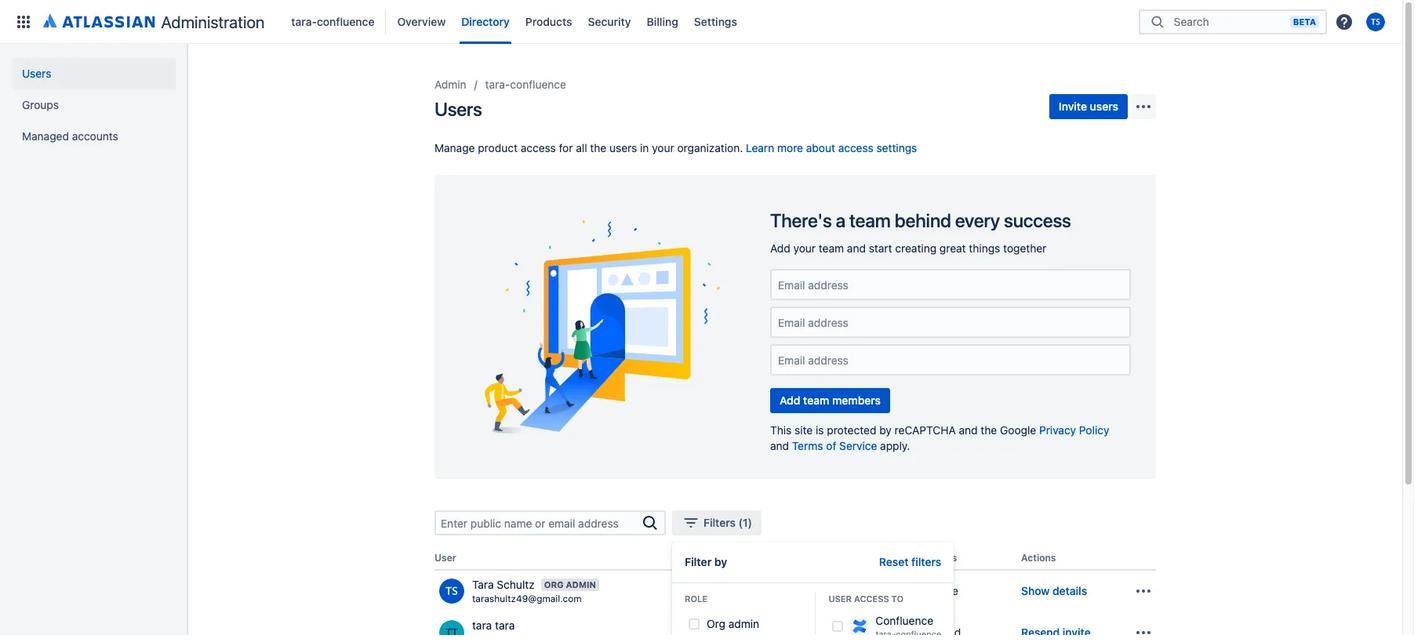 Task type: locate. For each thing, give the bounding box(es) containing it.
Email address email field
[[777, 277, 1125, 292], [777, 315, 1125, 330], [777, 353, 1125, 368]]

your
[[652, 141, 675, 155], [794, 242, 816, 255]]

and
[[847, 242, 866, 255], [959, 424, 978, 437], [770, 439, 789, 453]]

tara down tarashultz49@gmail.com
[[495, 619, 515, 633]]

users
[[22, 67, 51, 80], [435, 98, 482, 120]]

0 vertical spatial team
[[850, 209, 891, 231]]

billing
[[647, 15, 679, 28]]

0 vertical spatial your
[[652, 141, 675, 155]]

0 horizontal spatial tara-
[[291, 15, 317, 28]]

1 horizontal spatial tara
[[495, 619, 515, 633]]

confluence for tara-confluence link to the left
[[317, 15, 375, 28]]

org admin
[[544, 580, 596, 590]]

confluence image
[[851, 617, 870, 635]]

and down this
[[770, 439, 789, 453]]

team down a
[[819, 242, 844, 255]]

for
[[559, 141, 573, 155]]

add up this
[[780, 394, 801, 407]]

learn
[[746, 141, 775, 155]]

overview
[[397, 15, 446, 28]]

help icon image
[[1335, 12, 1354, 31]]

reset
[[879, 555, 909, 569]]

tara-confluence for the bottommost tara-confluence link
[[485, 78, 566, 91]]

protected
[[827, 424, 877, 437]]

the left google
[[981, 424, 997, 437]]

team
[[850, 209, 891, 231], [819, 242, 844, 255], [803, 394, 830, 407]]

confluence down products link
[[510, 78, 566, 91]]

toggle navigation image
[[173, 63, 207, 94]]

0 vertical spatial admin
[[566, 580, 596, 590]]

status
[[927, 552, 957, 564]]

tara- inside global navigation element
[[291, 15, 317, 28]]

1 vertical spatial users
[[610, 141, 637, 155]]

0 horizontal spatial org
[[544, 580, 564, 590]]

users left in
[[610, 141, 637, 155]]

1 vertical spatial admin
[[729, 617, 760, 631]]

add inside button
[[780, 394, 801, 407]]

info image
[[877, 623, 896, 635]]

1 vertical spatial tara-confluence
[[485, 78, 566, 91]]

billing link
[[642, 9, 683, 34]]

there's
[[770, 209, 832, 231]]

1 horizontal spatial tara-confluence link
[[485, 75, 566, 94]]

1 horizontal spatial tara-confluence
[[485, 78, 566, 91]]

2 access from the left
[[838, 141, 874, 155]]

add
[[770, 242, 791, 255], [780, 394, 801, 407]]

add your team and start creating great things together
[[770, 242, 1047, 255]]

1 vertical spatial org
[[707, 617, 726, 631]]

0 horizontal spatial user
[[435, 552, 456, 564]]

0 vertical spatial users
[[1090, 100, 1119, 113]]

google
[[1000, 424, 1037, 437]]

more
[[778, 141, 803, 155]]

filters (1) button
[[672, 511, 762, 536]]

users down admin link
[[435, 98, 482, 120]]

0 horizontal spatial users
[[22, 67, 51, 80]]

org up tarashultz49@gmail.com
[[544, 580, 564, 590]]

1 horizontal spatial your
[[794, 242, 816, 255]]

Enter public name or email address text field
[[436, 512, 641, 534]]

and right recaptcha
[[959, 424, 978, 437]]

users inside button
[[1090, 100, 1119, 113]]

by up apply. at the right of the page
[[880, 424, 892, 437]]

team right a
[[850, 209, 891, 231]]

0 horizontal spatial tara
[[472, 619, 492, 633]]

0 horizontal spatial by
[[715, 555, 727, 569]]

tara-confluence inside global navigation element
[[291, 15, 375, 28]]

administration
[[161, 12, 265, 31]]

filters
[[912, 555, 942, 569]]

confluence
[[876, 614, 934, 628]]

1 horizontal spatial confluence
[[510, 78, 566, 91]]

1 vertical spatial email address email field
[[777, 315, 1125, 330]]

1 vertical spatial add
[[780, 394, 801, 407]]

0 vertical spatial tara-
[[291, 15, 317, 28]]

0 horizontal spatial confluence
[[317, 15, 375, 28]]

admin link
[[435, 75, 467, 94]]

by right filter
[[715, 555, 727, 569]]

users right invite
[[1090, 100, 1119, 113]]

0 vertical spatial email address email field
[[777, 277, 1125, 292]]

1 vertical spatial user
[[829, 594, 852, 604]]

atlassian image
[[43, 11, 155, 30], [43, 11, 155, 30]]

tara down tara
[[472, 619, 492, 633]]

add team members button
[[770, 388, 891, 413]]

org inside role org admin
[[707, 617, 726, 631]]

account image
[[1367, 12, 1386, 31]]

by
[[880, 424, 892, 437], [715, 555, 727, 569]]

add down 'there's'
[[770, 242, 791, 255]]

org down role
[[707, 617, 726, 631]]

the right the all
[[590, 141, 607, 155]]

1 tara from the left
[[472, 619, 492, 633]]

this site is protected by recaptcha and the google privacy policy and terms of service apply.
[[770, 424, 1110, 453]]

confluence
[[317, 15, 375, 28], [510, 78, 566, 91]]

0 vertical spatial confluence
[[317, 15, 375, 28]]

tara
[[472, 619, 492, 633], [495, 619, 515, 633]]

tara-
[[291, 15, 317, 28], [485, 78, 510, 91]]

0 vertical spatial tara-confluence
[[291, 15, 375, 28]]

and left "start"
[[847, 242, 866, 255]]

0 horizontal spatial users
[[610, 141, 637, 155]]

27,
[[831, 585, 845, 598]]

1 horizontal spatial and
[[847, 242, 866, 255]]

1 vertical spatial confluence
[[510, 78, 566, 91]]

role
[[685, 594, 708, 604]]

1 vertical spatial team
[[819, 242, 844, 255]]

2 vertical spatial email address email field
[[777, 353, 1125, 368]]

1 horizontal spatial user
[[829, 594, 852, 604]]

0 horizontal spatial tara-confluence
[[291, 15, 375, 28]]

together
[[1004, 242, 1047, 255]]

settings
[[877, 141, 917, 155]]

1 horizontal spatial tara-
[[485, 78, 510, 91]]

1 horizontal spatial users
[[435, 98, 482, 120]]

all
[[576, 141, 587, 155]]

1 horizontal spatial by
[[880, 424, 892, 437]]

0 horizontal spatial access
[[521, 141, 556, 155]]

creating
[[895, 242, 937, 255]]

user access to
[[829, 594, 904, 604]]

1 horizontal spatial users
[[1090, 100, 1119, 113]]

managed accounts
[[22, 129, 118, 143]]

your right in
[[652, 141, 675, 155]]

1 vertical spatial your
[[794, 242, 816, 255]]

Search field
[[1170, 7, 1290, 36]]

details
[[1053, 585, 1087, 598]]

0 horizontal spatial the
[[590, 141, 607, 155]]

confluence inside global navigation element
[[317, 15, 375, 28]]

is
[[816, 424, 824, 437]]

1 vertical spatial the
[[981, 424, 997, 437]]

tarashultz49@gmail.com
[[472, 593, 582, 605]]

org
[[544, 580, 564, 590], [707, 617, 726, 631]]

admin
[[566, 580, 596, 590], [729, 617, 760, 631]]

product
[[478, 141, 518, 155]]

users up groups
[[22, 67, 51, 80]]

1 vertical spatial and
[[959, 424, 978, 437]]

confluence image
[[851, 617, 870, 635]]

access left for
[[521, 141, 556, 155]]

access right about
[[838, 141, 874, 155]]

team up is
[[803, 394, 830, 407]]

a
[[836, 209, 846, 231]]

0 vertical spatial by
[[880, 424, 892, 437]]

1 horizontal spatial org
[[707, 617, 726, 631]]

add for add your team and start creating great things together
[[770, 242, 791, 255]]

tara
[[472, 578, 494, 592]]

1 horizontal spatial the
[[981, 424, 997, 437]]

security link
[[583, 9, 636, 34]]

admin
[[435, 78, 467, 91]]

filter by
[[685, 555, 727, 569]]

the
[[590, 141, 607, 155], [981, 424, 997, 437]]

members
[[832, 394, 881, 407]]

0 horizontal spatial and
[[770, 439, 789, 453]]

1 vertical spatial by
[[715, 555, 727, 569]]

1 vertical spatial tara-
[[485, 78, 510, 91]]

role org admin
[[685, 594, 760, 631]]

0 vertical spatial tara-confluence link
[[287, 9, 379, 34]]

menu
[[672, 545, 954, 635]]

2 vertical spatial team
[[803, 394, 830, 407]]

tara-confluence
[[291, 15, 375, 28], [485, 78, 566, 91]]

0 vertical spatial add
[[770, 242, 791, 255]]

3 email address email field from the top
[[777, 353, 1125, 368]]

1 horizontal spatial admin
[[729, 617, 760, 631]]

0 vertical spatial user
[[435, 552, 456, 564]]

1 horizontal spatial access
[[838, 141, 874, 155]]

start
[[869, 242, 893, 255]]

filters
[[704, 516, 736, 530]]

by inside this site is protected by recaptcha and the google privacy policy and terms of service apply.
[[880, 424, 892, 437]]

your down 'there's'
[[794, 242, 816, 255]]

confluence left overview
[[317, 15, 375, 28]]

things
[[969, 242, 1001, 255]]

search image
[[641, 514, 660, 533]]

user for user
[[435, 552, 456, 564]]

1 vertical spatial users
[[435, 98, 482, 120]]



Task type: vqa. For each thing, say whether or not it's contained in the screenshot.
banner
no



Task type: describe. For each thing, give the bounding box(es) containing it.
1 vertical spatial tara-confluence link
[[485, 75, 566, 94]]

settings link
[[689, 9, 742, 34]]

great
[[940, 242, 966, 255]]

terms
[[792, 439, 823, 453]]

0 vertical spatial and
[[847, 242, 866, 255]]

of
[[826, 439, 837, 453]]

2023
[[848, 585, 875, 598]]

menu containing filter by
[[672, 545, 954, 635]]

2 horizontal spatial and
[[959, 424, 978, 437]]

global navigation element
[[9, 0, 1139, 44]]

settings
[[694, 15, 737, 28]]

users link
[[13, 58, 176, 89]]

recaptcha
[[895, 424, 956, 437]]

actions
[[1021, 552, 1056, 564]]

tara- for tara-confluence link to the left
[[291, 15, 317, 28]]

team inside button
[[803, 394, 830, 407]]

directory link
[[457, 9, 515, 34]]

invite users button
[[1050, 94, 1128, 119]]

this
[[770, 424, 792, 437]]

to
[[892, 594, 904, 604]]

overview link
[[393, 9, 451, 34]]

products
[[526, 15, 572, 28]]

privacy
[[1040, 424, 1077, 437]]

managed accounts link
[[13, 121, 176, 152]]

there's a team behind every success
[[770, 209, 1072, 231]]

0 horizontal spatial tara-confluence link
[[287, 9, 379, 34]]

managed
[[22, 129, 69, 143]]

apply.
[[880, 439, 910, 453]]

reset filters button
[[879, 555, 942, 570]]

behind
[[895, 209, 951, 231]]

search icon image
[[1149, 14, 1167, 29]]

administration link
[[38, 9, 271, 34]]

tara schultz
[[472, 578, 535, 592]]

groups
[[22, 98, 59, 111]]

sep 27, 2023
[[808, 585, 875, 598]]

access
[[854, 594, 889, 604]]

manage
[[435, 141, 475, 155]]

0 vertical spatial org
[[544, 580, 564, 590]]

invite
[[1059, 100, 1087, 113]]

filters (1)
[[704, 516, 752, 530]]

(1)
[[739, 516, 752, 530]]

show details
[[1021, 585, 1087, 598]]

directory
[[462, 15, 510, 28]]

2 vertical spatial and
[[770, 439, 789, 453]]

the inside this site is protected by recaptcha and the google privacy policy and terms of service apply.
[[981, 424, 997, 437]]

reset filters
[[879, 555, 942, 569]]

in
[[640, 141, 649, 155]]

service
[[840, 439, 877, 453]]

learn more about access settings link
[[746, 141, 917, 155]]

tara-confluence for tara-confluence link to the left
[[291, 15, 375, 28]]

show details link
[[1021, 584, 1087, 600]]

sep
[[808, 585, 828, 598]]

beta
[[1294, 16, 1316, 26]]

confluence for the bottommost tara-confluence link
[[510, 78, 566, 91]]

every
[[955, 209, 1000, 231]]

about
[[806, 141, 835, 155]]

add for add team members
[[780, 394, 801, 407]]

security
[[588, 15, 631, 28]]

manage product access for all the users in your organization. learn more about access settings
[[435, 141, 917, 155]]

groups link
[[13, 89, 176, 121]]

policy
[[1079, 424, 1110, 437]]

active
[[927, 585, 959, 598]]

1 access from the left
[[521, 141, 556, 155]]

products link
[[521, 9, 577, 34]]

terms of service link
[[792, 439, 877, 453]]

privacy policy link
[[1040, 424, 1110, 437]]

organization.
[[677, 141, 743, 155]]

appswitcher icon image
[[14, 12, 33, 31]]

user for user access to
[[829, 594, 852, 604]]

admin inside role org admin
[[729, 617, 760, 631]]

schultz
[[497, 578, 535, 592]]

tara tara link
[[435, 615, 796, 635]]

2 tara from the left
[[495, 619, 515, 633]]

0 horizontal spatial admin
[[566, 580, 596, 590]]

tara- for the bottommost tara-confluence link
[[485, 78, 510, 91]]

2 email address email field from the top
[[777, 315, 1125, 330]]

filter
[[685, 555, 712, 569]]

site
[[795, 424, 813, 437]]

0 horizontal spatial your
[[652, 141, 675, 155]]

0 vertical spatial the
[[590, 141, 607, 155]]

0 vertical spatial users
[[22, 67, 51, 80]]

administration banner
[[0, 0, 1403, 44]]

show
[[1021, 585, 1050, 598]]

team for and
[[819, 242, 844, 255]]

team for behind
[[850, 209, 891, 231]]

tara tara
[[472, 619, 515, 633]]

add team members
[[780, 394, 881, 407]]

success
[[1004, 209, 1072, 231]]

invite users
[[1059, 100, 1119, 113]]

1 email address email field from the top
[[777, 277, 1125, 292]]

accounts
[[72, 129, 118, 143]]



